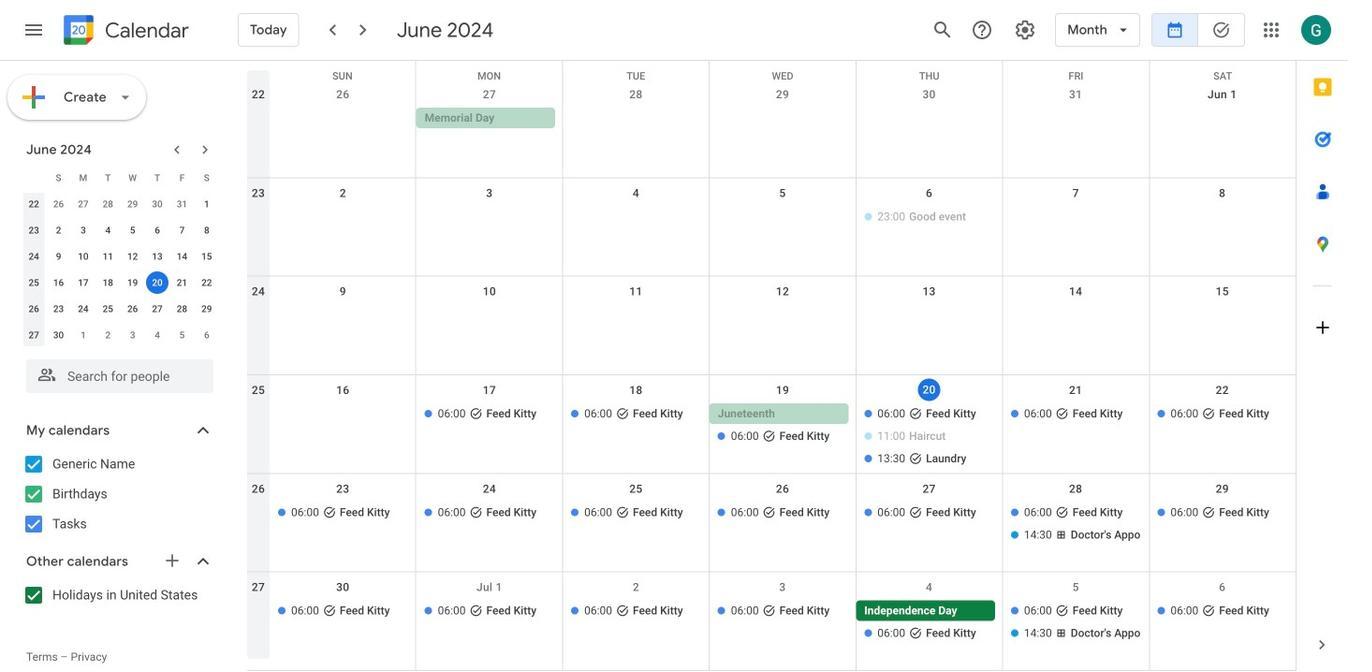 Task type: describe. For each thing, give the bounding box(es) containing it.
13 element
[[146, 245, 169, 268]]

may 30 element
[[146, 193, 169, 215]]

july 5 element
[[171, 324, 193, 346]]

12 element
[[121, 245, 144, 268]]

may 28 element
[[97, 193, 119, 215]]

7 element
[[171, 219, 193, 242]]

july 4 element
[[146, 324, 169, 346]]

30 element
[[47, 324, 70, 346]]

column header inside june 2024 grid
[[22, 165, 46, 191]]

settings menu image
[[1014, 19, 1037, 41]]

21 element
[[171, 272, 193, 294]]

may 31 element
[[171, 193, 193, 215]]

16 element
[[47, 272, 70, 294]]

my calendars list
[[4, 449, 232, 539]]

4 element
[[97, 219, 119, 242]]

calendar element
[[60, 11, 189, 52]]

14 element
[[171, 245, 193, 268]]

2 element
[[47, 219, 70, 242]]

24 element
[[72, 298, 95, 320]]

23 element
[[47, 298, 70, 320]]

11 element
[[97, 245, 119, 268]]

july 1 element
[[72, 324, 95, 346]]

row group inside june 2024 grid
[[22, 191, 219, 348]]

18 element
[[97, 272, 119, 294]]

27 element
[[146, 298, 169, 320]]

5 element
[[121, 219, 144, 242]]



Task type: vqa. For each thing, say whether or not it's contained in the screenshot.
row group
yes



Task type: locate. For each thing, give the bounding box(es) containing it.
15 element
[[196, 245, 218, 268]]

add other calendars image
[[163, 552, 182, 570]]

may 26 element
[[47, 193, 70, 215]]

cell
[[270, 108, 416, 130], [563, 108, 709, 130], [856, 108, 1003, 130], [270, 206, 416, 229], [416, 206, 563, 229], [563, 206, 709, 229], [709, 206, 856, 229], [145, 270, 170, 296], [270, 404, 416, 471], [709, 404, 856, 471], [856, 404, 1003, 471], [1003, 502, 1149, 547], [856, 601, 1003, 646], [1003, 601, 1149, 646]]

3 element
[[72, 219, 95, 242]]

17 element
[[72, 272, 95, 294]]

cell inside june 2024 grid
[[145, 270, 170, 296]]

29 element
[[196, 298, 218, 320]]

row group
[[22, 191, 219, 348]]

None search field
[[0, 352, 232, 393]]

20, today element
[[146, 272, 169, 294]]

Search for people text field
[[37, 360, 202, 393]]

may 29 element
[[121, 193, 144, 215]]

heading inside calendar element
[[101, 19, 189, 42]]

row
[[247, 61, 1296, 89], [247, 80, 1296, 178], [22, 165, 219, 191], [247, 178, 1296, 277], [22, 191, 219, 217], [22, 217, 219, 243], [22, 243, 219, 270], [22, 270, 219, 296], [247, 277, 1296, 375], [22, 296, 219, 322], [22, 322, 219, 348], [247, 375, 1296, 474], [247, 474, 1296, 573], [247, 573, 1296, 671]]

19 element
[[121, 272, 144, 294]]

column header
[[22, 165, 46, 191]]

25 element
[[97, 298, 119, 320]]

july 2 element
[[97, 324, 119, 346]]

heading
[[101, 19, 189, 42]]

10 element
[[72, 245, 95, 268]]

28 element
[[171, 298, 193, 320]]

6 element
[[146, 219, 169, 242]]

grid
[[247, 61, 1296, 671]]

tab list
[[1297, 61, 1348, 619]]

9 element
[[47, 245, 70, 268]]

1 element
[[196, 193, 218, 215]]

26 element
[[121, 298, 144, 320]]

22 element
[[196, 272, 218, 294]]

july 6 element
[[196, 324, 218, 346]]

main drawer image
[[22, 19, 45, 41]]

8 element
[[196, 219, 218, 242]]

may 27 element
[[72, 193, 95, 215]]

june 2024 grid
[[18, 165, 219, 348]]

july 3 element
[[121, 324, 144, 346]]



